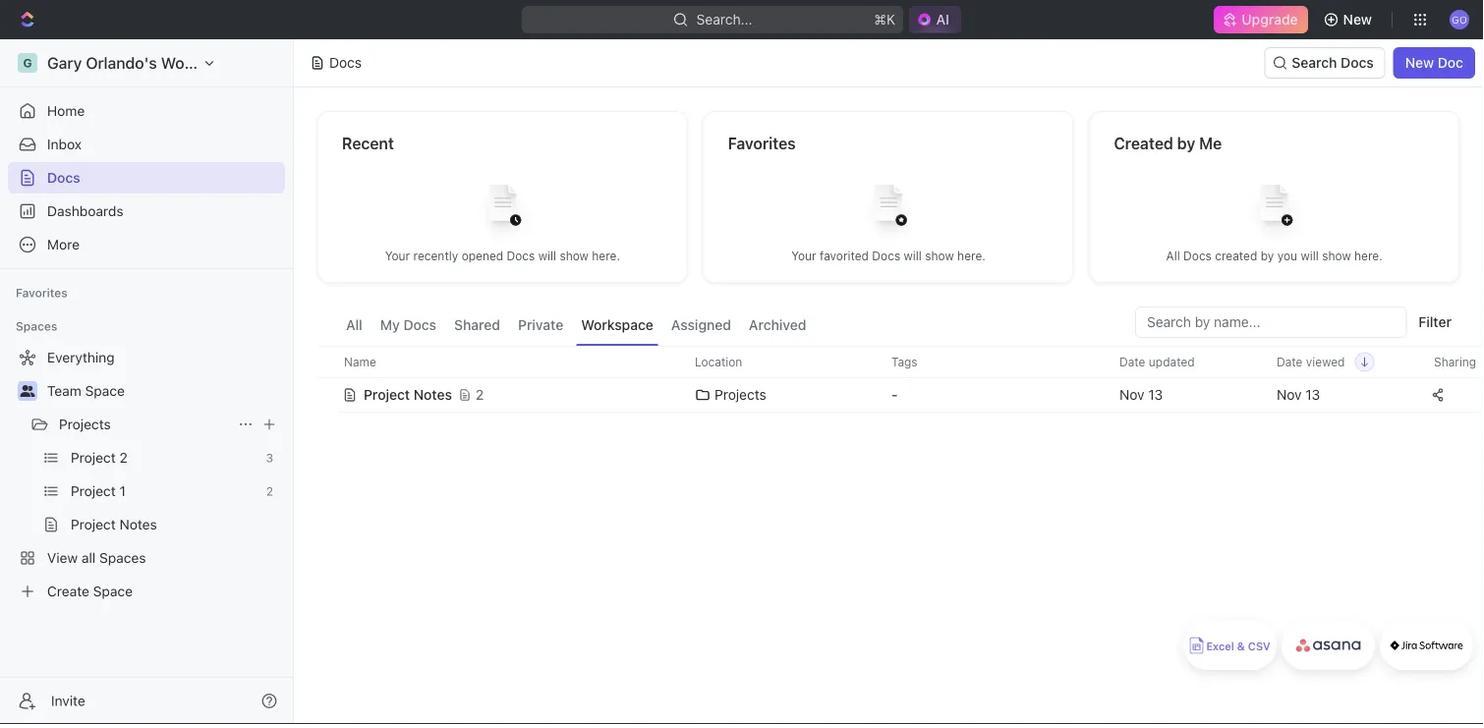 Task type: vqa. For each thing, say whether or not it's contained in the screenshot.
"Project Notes" inside the "row"
yes



Task type: describe. For each thing, give the bounding box(es) containing it.
workspace button
[[576, 307, 659, 346]]

more button
[[8, 229, 285, 261]]

new doc button
[[1394, 47, 1476, 79]]

ai button
[[909, 6, 961, 33]]

project for project 2 link on the left of page
[[71, 450, 116, 466]]

excel
[[1207, 641, 1235, 653]]

upgrade link
[[1215, 6, 1308, 33]]

assigned
[[671, 317, 731, 333]]

2 here. from the left
[[958, 249, 986, 263]]

favorites inside favorites button
[[16, 286, 68, 300]]

all docs created by you will show here.
[[1167, 249, 1383, 263]]

project 2 link
[[71, 442, 258, 474]]

project notes link
[[71, 509, 281, 541]]

Search by name... text field
[[1147, 308, 1395, 337]]

your favorited docs will show here.
[[792, 249, 986, 263]]

1 nov 13 from the left
[[1120, 387, 1163, 403]]

shared button
[[449, 307, 505, 346]]

dashboards link
[[8, 196, 285, 227]]

your for favorites
[[792, 249, 817, 263]]

&
[[1238, 641, 1245, 653]]

tab list containing all
[[341, 307, 812, 346]]

projects inside tree
[[59, 416, 111, 433]]

favorited
[[820, 249, 869, 263]]

dashboards
[[47, 203, 123, 219]]

spaces inside 'link'
[[99, 550, 146, 566]]

docs right opened
[[507, 249, 535, 263]]

0 vertical spatial favorites
[[728, 134, 796, 153]]

date for date viewed
[[1277, 355, 1303, 369]]

assigned button
[[666, 307, 736, 346]]

my docs button
[[375, 307, 442, 346]]

no created by me docs image
[[1236, 170, 1314, 248]]

updated
[[1149, 355, 1195, 369]]

row containing project notes
[[318, 376, 1484, 415]]

space for create space
[[93, 584, 133, 600]]

my docs
[[380, 317, 437, 333]]

docs link
[[8, 162, 285, 194]]

gary orlando's workspace, , element
[[18, 53, 37, 73]]

all
[[82, 550, 96, 566]]

search docs
[[1292, 55, 1374, 71]]

1 here. from the left
[[592, 249, 620, 263]]

-
[[892, 387, 898, 403]]

excel & csv link
[[1184, 621, 1277, 671]]

gary orlando's workspace
[[47, 54, 242, 72]]

2 inside row
[[476, 387, 484, 403]]

project notes inside row
[[364, 387, 452, 403]]

created by me
[[1114, 134, 1222, 153]]

private
[[518, 317, 564, 333]]

1 13 from the left
[[1149, 387, 1163, 403]]

new for new
[[1344, 11, 1373, 28]]

location
[[695, 355, 743, 369]]

viewed
[[1306, 355, 1345, 369]]

invite
[[51, 693, 85, 709]]

1 will from the left
[[538, 249, 557, 263]]

date for date updated
[[1120, 355, 1146, 369]]

docs inside 'link'
[[47, 170, 80, 186]]

1
[[119, 483, 126, 499]]

inbox link
[[8, 129, 285, 160]]

new button
[[1316, 4, 1384, 35]]

docs right search
[[1341, 55, 1374, 71]]

excel & csv
[[1207, 641, 1271, 653]]

go
[[1452, 14, 1468, 25]]

gary
[[47, 54, 82, 72]]

doc
[[1438, 55, 1464, 71]]

2 show from the left
[[925, 249, 954, 263]]

sharing
[[1434, 355, 1477, 369]]

sidebar navigation
[[0, 39, 298, 725]]

no favorited docs image
[[849, 170, 928, 248]]

create space link
[[8, 576, 281, 608]]

created
[[1215, 249, 1258, 263]]

notes inside row
[[414, 387, 452, 403]]

go button
[[1444, 4, 1476, 35]]

project 1 link
[[71, 476, 258, 507]]

recent
[[342, 134, 394, 153]]

3 will from the left
[[1301, 249, 1319, 263]]

my
[[380, 317, 400, 333]]

archived
[[749, 317, 807, 333]]

search docs button
[[1265, 47, 1386, 79]]

docs right favorited
[[872, 249, 901, 263]]

0 vertical spatial spaces
[[16, 320, 57, 333]]

user group image
[[20, 385, 35, 397]]

docs right my
[[404, 317, 437, 333]]

create
[[47, 584, 89, 600]]

space for team space
[[85, 383, 125, 399]]

search
[[1292, 55, 1338, 71]]

filter
[[1419, 314, 1452, 330]]

search...
[[697, 11, 753, 28]]



Task type: locate. For each thing, give the bounding box(es) containing it.
3 show from the left
[[1323, 249, 1352, 263]]

project notes down name
[[364, 387, 452, 403]]

show
[[560, 249, 589, 263], [925, 249, 954, 263], [1323, 249, 1352, 263]]

your
[[385, 249, 410, 263], [792, 249, 817, 263]]

1 show from the left
[[560, 249, 589, 263]]

1 horizontal spatial show
[[925, 249, 954, 263]]

1 horizontal spatial project notes
[[364, 387, 452, 403]]

project notes down 1
[[71, 517, 157, 533]]

space inside create space link
[[93, 584, 133, 600]]

13
[[1149, 387, 1163, 403], [1306, 387, 1321, 403]]

1 vertical spatial project notes
[[71, 517, 157, 533]]

no recent docs image
[[463, 170, 542, 248]]

space right team
[[85, 383, 125, 399]]

all left created
[[1167, 249, 1180, 263]]

ai
[[936, 11, 950, 28]]

all for all
[[346, 317, 363, 333]]

date viewed
[[1277, 355, 1345, 369]]

3
[[266, 451, 273, 465]]

projects down team space
[[59, 416, 111, 433]]

0 vertical spatial space
[[85, 383, 125, 399]]

0 horizontal spatial 13
[[1149, 387, 1163, 403]]

row containing name
[[318, 346, 1484, 379]]

1 horizontal spatial notes
[[414, 387, 452, 403]]

project notes
[[364, 387, 452, 403], [71, 517, 157, 533]]

project inside project 2 link
[[71, 450, 116, 466]]

opened
[[462, 249, 504, 263]]

0 horizontal spatial favorites
[[16, 286, 68, 300]]

home link
[[8, 95, 285, 127]]

date inside button
[[1120, 355, 1146, 369]]

notes down my docs button
[[414, 387, 452, 403]]

everything link
[[8, 342, 281, 374]]

2 will from the left
[[904, 249, 922, 263]]

2 horizontal spatial will
[[1301, 249, 1319, 263]]

project 1
[[71, 483, 126, 499]]

more
[[47, 236, 80, 253]]

nov 13 down date viewed
[[1277, 387, 1321, 403]]

space
[[85, 383, 125, 399], [93, 584, 133, 600]]

your left recently
[[385, 249, 410, 263]]

0 vertical spatial project notes
[[364, 387, 452, 403]]

project for project notes link
[[71, 517, 116, 533]]

0 horizontal spatial show
[[560, 249, 589, 263]]

2 nov from the left
[[1277, 387, 1302, 403]]

1 horizontal spatial all
[[1167, 249, 1180, 263]]

1 horizontal spatial will
[[904, 249, 922, 263]]

new inside new button
[[1344, 11, 1373, 28]]

1 horizontal spatial 2
[[266, 485, 273, 498]]

will right you
[[1301, 249, 1319, 263]]

projects down the location
[[715, 387, 767, 403]]

space inside team space link
[[85, 383, 125, 399]]

1 vertical spatial by
[[1261, 249, 1275, 263]]

2 date from the left
[[1277, 355, 1303, 369]]

row down the tags
[[318, 376, 1484, 415]]

0 horizontal spatial notes
[[119, 517, 157, 533]]

nov 13 down date updated
[[1120, 387, 1163, 403]]

workspace inside sidebar navigation
[[161, 54, 242, 72]]

2 row from the top
[[318, 376, 1484, 415]]

you
[[1278, 249, 1298, 263]]

2 horizontal spatial here.
[[1355, 249, 1383, 263]]

new up search docs
[[1344, 11, 1373, 28]]

1 your from the left
[[385, 249, 410, 263]]

filter button
[[1411, 307, 1460, 338]]

your for recent
[[385, 249, 410, 263]]

date left updated
[[1120, 355, 1146, 369]]

1 horizontal spatial nov
[[1277, 387, 1302, 403]]

tags
[[892, 355, 918, 369]]

2 down 3
[[266, 485, 273, 498]]

csv
[[1248, 641, 1271, 653]]

workspace up "home" link
[[161, 54, 242, 72]]

show right you
[[1323, 249, 1352, 263]]

tree
[[8, 342, 285, 608]]

tree inside sidebar navigation
[[8, 342, 285, 608]]

new left doc
[[1406, 55, 1435, 71]]

⌘k
[[875, 11, 896, 28]]

project for project 1 link
[[71, 483, 116, 499]]

notes up view all spaces 'link'
[[119, 517, 157, 533]]

favorites
[[728, 134, 796, 153], [16, 286, 68, 300]]

0 horizontal spatial here.
[[592, 249, 620, 263]]

docs up recent
[[329, 55, 362, 71]]

row
[[318, 346, 1484, 379], [318, 376, 1484, 415]]

1 horizontal spatial 13
[[1306, 387, 1321, 403]]

show up private at the left top
[[560, 249, 589, 263]]

name
[[344, 355, 376, 369]]

tree containing everything
[[8, 342, 285, 608]]

1 horizontal spatial spaces
[[99, 550, 146, 566]]

project up project 1
[[71, 450, 116, 466]]

created
[[1114, 134, 1174, 153]]

13 down date viewed
[[1306, 387, 1321, 403]]

2
[[476, 387, 484, 403], [119, 450, 128, 466], [266, 485, 273, 498]]

0 horizontal spatial workspace
[[161, 54, 242, 72]]

home
[[47, 103, 85, 119]]

1 nov from the left
[[1120, 387, 1145, 403]]

0 vertical spatial all
[[1167, 249, 1180, 263]]

project inside row
[[364, 387, 410, 403]]

nov 13
[[1120, 387, 1163, 403], [1277, 387, 1321, 403]]

docs down inbox
[[47, 170, 80, 186]]

0 horizontal spatial all
[[346, 317, 363, 333]]

project notes inside tree
[[71, 517, 157, 533]]

all
[[1167, 249, 1180, 263], [346, 317, 363, 333]]

projects
[[715, 387, 767, 403], [59, 416, 111, 433]]

new
[[1344, 11, 1373, 28], [1406, 55, 1435, 71]]

nov
[[1120, 387, 1145, 403], [1277, 387, 1302, 403]]

date updated
[[1120, 355, 1195, 369]]

tab list
[[341, 307, 812, 346]]

view all spaces
[[47, 550, 146, 566]]

1 horizontal spatial new
[[1406, 55, 1435, 71]]

1 horizontal spatial workspace
[[581, 317, 654, 333]]

will right opened
[[538, 249, 557, 263]]

2 vertical spatial 2
[[266, 485, 273, 498]]

2 nov 13 from the left
[[1277, 387, 1321, 403]]

favorites button
[[8, 281, 75, 305]]

archived button
[[744, 307, 812, 346]]

1 horizontal spatial here.
[[958, 249, 986, 263]]

workspace
[[161, 54, 242, 72], [581, 317, 654, 333]]

1 vertical spatial new
[[1406, 55, 1435, 71]]

docs
[[329, 55, 362, 71], [1341, 55, 1374, 71], [47, 170, 80, 186], [507, 249, 535, 263], [872, 249, 901, 263], [1184, 249, 1212, 263], [404, 317, 437, 333]]

1 vertical spatial notes
[[119, 517, 157, 533]]

show down no favorited docs image
[[925, 249, 954, 263]]

shared
[[454, 317, 500, 333]]

by left you
[[1261, 249, 1275, 263]]

create space
[[47, 584, 133, 600]]

spaces down favorites button
[[16, 320, 57, 333]]

projects link
[[59, 409, 230, 440]]

nov down date updated
[[1120, 387, 1145, 403]]

everything
[[47, 350, 115, 366]]

1 horizontal spatial your
[[792, 249, 817, 263]]

0 vertical spatial new
[[1344, 11, 1373, 28]]

date inside button
[[1277, 355, 1303, 369]]

1 row from the top
[[318, 346, 1484, 379]]

1 vertical spatial workspace
[[581, 317, 654, 333]]

date left "viewed"
[[1277, 355, 1303, 369]]

13 down date updated
[[1149, 387, 1163, 403]]

private button
[[513, 307, 568, 346]]

2 13 from the left
[[1306, 387, 1321, 403]]

will
[[538, 249, 557, 263], [904, 249, 922, 263], [1301, 249, 1319, 263]]

0 vertical spatial projects
[[715, 387, 767, 403]]

0 horizontal spatial projects
[[59, 416, 111, 433]]

project
[[364, 387, 410, 403], [71, 450, 116, 466], [71, 483, 116, 499], [71, 517, 116, 533]]

team space
[[47, 383, 125, 399]]

1 vertical spatial space
[[93, 584, 133, 600]]

workspace right private at the left top
[[581, 317, 654, 333]]

view all spaces link
[[8, 543, 281, 574]]

3 here. from the left
[[1355, 249, 1383, 263]]

me
[[1200, 134, 1222, 153]]

new doc
[[1406, 55, 1464, 71]]

project inside project 1 link
[[71, 483, 116, 499]]

1 horizontal spatial by
[[1261, 249, 1275, 263]]

0 horizontal spatial nov
[[1120, 387, 1145, 403]]

0 vertical spatial workspace
[[161, 54, 242, 72]]

2 down shared button
[[476, 387, 484, 403]]

0 horizontal spatial by
[[1178, 134, 1196, 153]]

2 up 1
[[119, 450, 128, 466]]

1 date from the left
[[1120, 355, 1146, 369]]

1 horizontal spatial date
[[1277, 355, 1303, 369]]

project up view all spaces
[[71, 517, 116, 533]]

2 horizontal spatial 2
[[476, 387, 484, 403]]

inbox
[[47, 136, 82, 152]]

project inside project notes link
[[71, 517, 116, 533]]

2 your from the left
[[792, 249, 817, 263]]

date updated button
[[1108, 347, 1207, 378]]

1 vertical spatial projects
[[59, 416, 111, 433]]

docs left created
[[1184, 249, 1212, 263]]

0 vertical spatial by
[[1178, 134, 1196, 153]]

filter button
[[1411, 307, 1460, 338]]

all left my
[[346, 317, 363, 333]]

table
[[318, 346, 1484, 415]]

0 horizontal spatial will
[[538, 249, 557, 263]]

row up -
[[318, 346, 1484, 379]]

project down name
[[364, 387, 410, 403]]

1 horizontal spatial projects
[[715, 387, 767, 403]]

upgrade
[[1242, 11, 1298, 28]]

view
[[47, 550, 78, 566]]

all for all docs created by you will show here.
[[1167, 249, 1180, 263]]

workspace inside button
[[581, 317, 654, 333]]

0 horizontal spatial project notes
[[71, 517, 157, 533]]

by left me
[[1178, 134, 1196, 153]]

project 2
[[71, 450, 128, 466]]

0 horizontal spatial date
[[1120, 355, 1146, 369]]

0 horizontal spatial nov 13
[[1120, 387, 1163, 403]]

1 horizontal spatial nov 13
[[1277, 387, 1321, 403]]

recently
[[413, 249, 458, 263]]

your left favorited
[[792, 249, 817, 263]]

2 inside project 2 link
[[119, 450, 128, 466]]

space down view all spaces
[[93, 584, 133, 600]]

1 vertical spatial 2
[[119, 450, 128, 466]]

will down no favorited docs image
[[904, 249, 922, 263]]

nov down date viewed
[[1277, 387, 1302, 403]]

notes inside tree
[[119, 517, 157, 533]]

project left 1
[[71, 483, 116, 499]]

0 horizontal spatial new
[[1344, 11, 1373, 28]]

spaces right "all" on the left bottom
[[99, 550, 146, 566]]

g
[[23, 56, 32, 70]]

all inside button
[[346, 317, 363, 333]]

all button
[[341, 307, 368, 346]]

0 horizontal spatial 2
[[119, 450, 128, 466]]

spaces
[[16, 320, 57, 333], [99, 550, 146, 566]]

1 horizontal spatial favorites
[[728, 134, 796, 153]]

0 vertical spatial notes
[[414, 387, 452, 403]]

0 vertical spatial 2
[[476, 387, 484, 403]]

team space link
[[47, 376, 281, 407]]

2 horizontal spatial show
[[1323, 249, 1352, 263]]

1 vertical spatial all
[[346, 317, 363, 333]]

here.
[[592, 249, 620, 263], [958, 249, 986, 263], [1355, 249, 1383, 263]]

table containing project notes
[[318, 346, 1484, 415]]

0 horizontal spatial spaces
[[16, 320, 57, 333]]

orlando's
[[86, 54, 157, 72]]

date viewed button
[[1265, 347, 1375, 378]]

notes
[[414, 387, 452, 403], [119, 517, 157, 533]]

team
[[47, 383, 81, 399]]

0 horizontal spatial your
[[385, 249, 410, 263]]

new for new doc
[[1406, 55, 1435, 71]]

1 vertical spatial spaces
[[99, 550, 146, 566]]

new inside "new doc" 'button'
[[1406, 55, 1435, 71]]

1 vertical spatial favorites
[[16, 286, 68, 300]]

your recently opened docs will show here.
[[385, 249, 620, 263]]



